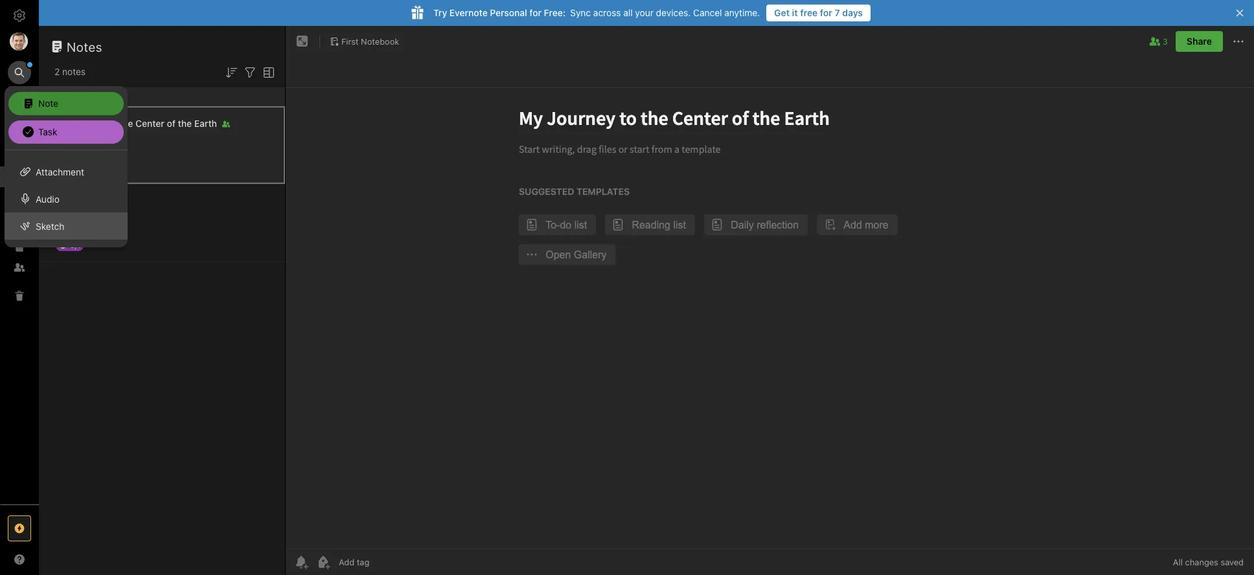 Task type: describe. For each thing, give the bounding box(es) containing it.
notebook
[[361, 36, 399, 46]]

november
[[54, 93, 98, 102]]

0/1
[[70, 241, 81, 250]]

task
[[38, 126, 57, 137]]

saved
[[1221, 558, 1244, 567]]

upgrade image
[[12, 521, 27, 537]]

anytime.
[[725, 7, 760, 18]]

minutes for 6
[[63, 159, 92, 168]]

More actions field
[[1231, 31, 1247, 52]]

first notebook
[[342, 36, 399, 46]]

for for free:
[[530, 7, 542, 18]]

sync
[[570, 7, 591, 18]]

earth
[[194, 118, 217, 129]]

sketch
[[36, 221, 64, 232]]

2 notes
[[54, 66, 86, 77]]

journey
[[71, 118, 106, 129]]

first notebook button
[[325, 32, 404, 51]]

your
[[635, 7, 654, 18]]

across
[[594, 7, 621, 18]]

center
[[135, 118, 165, 129]]

to inside things to do feed the dog
[[87, 196, 96, 207]]

add tag image
[[316, 555, 331, 570]]

notes
[[62, 66, 86, 77]]

my
[[56, 118, 69, 129]]

things
[[56, 196, 85, 207]]

share
[[1187, 36, 1213, 47]]

it
[[792, 7, 798, 18]]

for for 7
[[820, 7, 833, 18]]

ago for 6 minutes ago
[[94, 159, 108, 168]]

Account field
[[0, 29, 39, 54]]

note
[[38, 98, 58, 108]]

6
[[56, 159, 61, 168]]

get it free for 7 days
[[775, 7, 863, 18]]

free:
[[544, 7, 566, 18]]

attachment
[[36, 166, 84, 177]]

Note Editor text field
[[286, 88, 1255, 549]]

3
[[1163, 36, 1168, 46]]

sketch button
[[5, 213, 128, 240]]

add filters image
[[242, 65, 258, 80]]

click to expand image
[[33, 551, 43, 567]]

note button
[[8, 92, 124, 115]]

cancel
[[693, 7, 722, 18]]

things to do feed the dog
[[56, 196, 111, 220]]

feed
[[56, 210, 76, 220]]

first
[[342, 36, 359, 46]]

View options field
[[258, 64, 277, 80]]

more actions image
[[1231, 34, 1247, 49]]

15
[[56, 226, 64, 236]]

changes
[[1186, 558, 1219, 567]]

Add tag field
[[338, 557, 435, 568]]

Sort options field
[[224, 64, 239, 80]]



Task type: locate. For each thing, give the bounding box(es) containing it.
1 horizontal spatial for
[[820, 7, 833, 18]]

to left do
[[87, 196, 96, 207]]

days
[[843, 7, 863, 18]]

the inside things to do feed the dog
[[79, 210, 92, 220]]

7
[[835, 7, 840, 18]]

15 minutes ago
[[56, 226, 111, 236]]

get it free for 7 days button
[[767, 5, 871, 21]]

minutes
[[63, 159, 92, 168], [66, 226, 95, 236]]

the right of
[[178, 118, 192, 129]]

note window element
[[286, 26, 1255, 575]]

note creation menu element
[[8, 89, 124, 146]]

home image
[[12, 128, 27, 143]]

for inside get it free for 7 days button
[[820, 7, 833, 18]]

dog
[[95, 210, 111, 220]]

free
[[801, 7, 818, 18]]

notes
[[67, 39, 102, 54]]

attachment button
[[5, 158, 128, 185]]

of
[[167, 118, 176, 129]]

WHAT'S NEW field
[[0, 550, 39, 570]]

tree
[[0, 125, 39, 504]]

2
[[54, 66, 60, 77]]

minutes up 0/1
[[66, 226, 95, 236]]

ago
[[94, 159, 108, 168], [98, 226, 111, 236]]

the
[[119, 118, 133, 129], [178, 118, 192, 129], [79, 210, 92, 220]]

6 minutes ago
[[56, 159, 108, 168]]

to
[[108, 118, 117, 129], [87, 196, 96, 207]]

try evernote personal for free: sync across all your devices. cancel anytime.
[[434, 7, 760, 18]]

3 button
[[1148, 34, 1168, 49]]

all
[[624, 7, 633, 18]]

task button
[[8, 121, 124, 144]]

minutes right 6 at the left top
[[63, 159, 92, 168]]

try
[[434, 7, 447, 18]]

for
[[530, 7, 542, 18], [820, 7, 833, 18]]

0 vertical spatial to
[[108, 118, 117, 129]]

the up 15 minutes ago
[[79, 210, 92, 220]]

ago up do
[[94, 159, 108, 168]]

share button
[[1176, 31, 1224, 52]]

2 horizontal spatial the
[[178, 118, 192, 129]]

0 vertical spatial minutes
[[63, 159, 92, 168]]

all
[[1174, 558, 1183, 567]]

add a reminder image
[[294, 555, 309, 570]]

get
[[775, 7, 790, 18]]

to right "journey"
[[108, 118, 117, 129]]

0 horizontal spatial to
[[87, 196, 96, 207]]

1 horizontal spatial the
[[119, 118, 133, 129]]

0 horizontal spatial for
[[530, 7, 542, 18]]

all changes saved
[[1174, 558, 1244, 567]]

1 for from the left
[[530, 7, 542, 18]]

1 horizontal spatial to
[[108, 118, 117, 129]]

ago down the dog
[[98, 226, 111, 236]]

for left 7
[[820, 7, 833, 18]]

0 horizontal spatial the
[[79, 210, 92, 220]]

november 2023
[[54, 93, 119, 102]]

minutes for 15
[[66, 226, 95, 236]]

audio button
[[5, 185, 128, 213]]

settings image
[[12, 8, 27, 23]]

1 vertical spatial to
[[87, 196, 96, 207]]

the left center
[[119, 118, 133, 129]]

account image
[[10, 32, 28, 51]]

1 vertical spatial minutes
[[66, 226, 95, 236]]

2023
[[100, 93, 119, 102]]

devices.
[[656, 7, 691, 18]]

1 vertical spatial ago
[[98, 226, 111, 236]]

Add filters field
[[242, 64, 258, 80]]

personal
[[490, 7, 527, 18]]

evernote
[[450, 7, 488, 18]]

2 for from the left
[[820, 7, 833, 18]]

ago for 15 minutes ago
[[98, 226, 111, 236]]

my journey to the center of the earth
[[56, 118, 217, 129]]

do
[[98, 196, 109, 207]]

expand note image
[[295, 34, 310, 49]]

0 vertical spatial ago
[[94, 159, 108, 168]]

audio
[[36, 194, 60, 204]]

for left free:
[[530, 7, 542, 18]]



Task type: vqa. For each thing, say whether or not it's contained in the screenshot.
for inside the Button
yes



